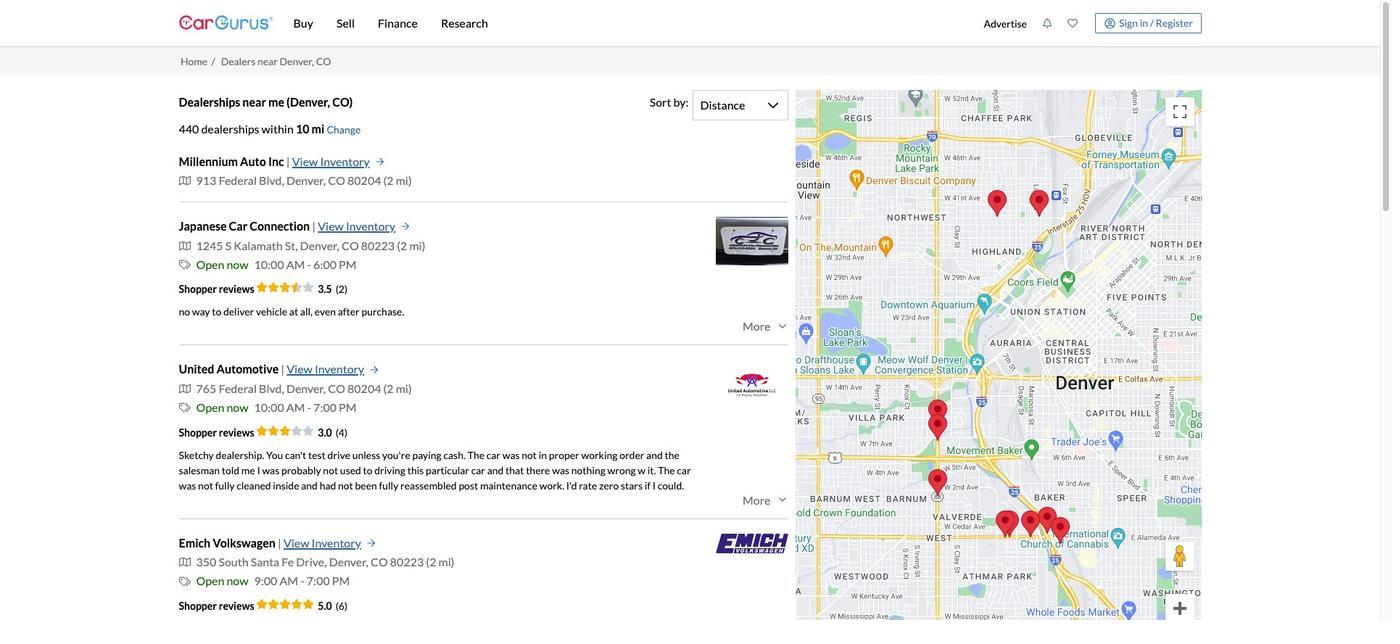 Task type: describe. For each thing, give the bounding box(es) containing it.
0 vertical spatial me
[[268, 95, 284, 108]]

open notifications image
[[1043, 18, 1053, 28]]

was up that at the left
[[503, 449, 520, 461]]

arrow right image
[[367, 539, 376, 548]]

1 horizontal spatial and
[[487, 464, 504, 476]]

arrow right image for 1245 s kalamath st, denver, co 80223         (2 mi)
[[401, 222, 410, 231]]

united automotive logo image
[[716, 360, 788, 411]]

tags image for open now 9:00 am - 7:00 pm
[[179, 576, 190, 587]]

stars
[[621, 479, 643, 492]]

register
[[1156, 17, 1194, 29]]

80204 for 765 federal blvd, denver, co 80204         (2 mi)
[[348, 382, 381, 395]]

view inventory for japanese car connection
[[318, 219, 396, 233]]

0 horizontal spatial i
[[257, 464, 260, 476]]

inventory for united automotive
[[315, 362, 364, 376]]

3.5
[[318, 283, 332, 296]]

advertise
[[984, 17, 1027, 29]]

denver, down buy dropdown button
[[280, 55, 314, 67]]

view for millennium auto inc
[[292, 154, 318, 168]]

w
[[638, 464, 646, 476]]

dealerships
[[179, 95, 240, 108]]

told
[[222, 464, 240, 476]]

post
[[459, 479, 478, 492]]

not down used
[[338, 479, 353, 492]]

millennium auto inc |
[[179, 154, 290, 168]]

kalamath
[[234, 238, 283, 252]]

emich volkswagen logo image
[[716, 534, 788, 553]]

0 vertical spatial 80223
[[361, 238, 395, 252]]

united automotive image
[[928, 414, 947, 441]]

0 vertical spatial and
[[647, 449, 663, 461]]

auto
[[240, 154, 266, 168]]

co down change
[[328, 173, 345, 187]]

more button for 765 federal blvd, denver, co 80204         (2 mi)
[[743, 493, 788, 507]]

st,
[[285, 238, 298, 252]]

10:00 for 10:00 am - 7:00 pm
[[254, 401, 284, 415]]

3 shopper reviews from the top
[[179, 600, 256, 612]]

co down arrow right icon
[[371, 555, 388, 569]]

(6)
[[336, 600, 348, 612]]

automotive
[[217, 362, 279, 376]]

inside
[[273, 479, 299, 492]]

inventory for japanese car connection
[[346, 219, 396, 233]]

1 vertical spatial 80223
[[390, 555, 424, 569]]

vehicle
[[256, 306, 287, 318]]

(denver,
[[287, 95, 330, 108]]

/ inside menu item
[[1151, 17, 1154, 29]]

9:00
[[254, 574, 277, 588]]

santa
[[251, 555, 280, 569]]

view inventory link for emich volkswagen
[[284, 534, 376, 553]]

765 federal blvd, denver, co 80204         (2 mi)
[[196, 382, 412, 395]]

sign in / register link
[[1096, 13, 1202, 33]]

am for fe
[[280, 574, 298, 588]]

1 vertical spatial i
[[653, 479, 656, 492]]

no
[[179, 306, 190, 318]]

2 fully from the left
[[379, 479, 399, 492]]

new wave auto brokers &amp; sales image
[[1021, 510, 1040, 537]]

sketchy
[[179, 449, 214, 461]]

nothing
[[572, 464, 606, 476]]

dealers
[[221, 55, 256, 67]]

proper
[[549, 449, 580, 461]]

i'd
[[567, 479, 577, 492]]

7:00 for drive,
[[307, 574, 330, 588]]

pm for 10:00 am - 7:00 pm
[[339, 401, 357, 415]]

arrow right image for 765 federal blvd, denver, co 80204         (2 mi)
[[370, 365, 379, 374]]

0 horizontal spatial car
[[471, 464, 485, 476]]

(2)
[[336, 283, 348, 296]]

dealerships near me (denver, co)
[[179, 95, 353, 108]]

order
[[620, 449, 645, 461]]

at
[[289, 306, 298, 318]]

s
[[225, 238, 232, 252]]

probably
[[282, 464, 321, 476]]

there
[[526, 464, 550, 476]]

in inside menu item
[[1140, 17, 1149, 29]]

inventory for emich volkswagen
[[312, 536, 361, 550]]

home
[[181, 55, 208, 67]]

shopper for open now 10:00 am - 7:00 pm
[[179, 426, 217, 439]]

1245
[[196, 238, 223, 252]]

unless
[[352, 449, 380, 461]]

now for south
[[227, 574, 249, 588]]

view inventory for united automotive
[[287, 362, 364, 376]]

sell button
[[325, 0, 366, 46]]

map image for 765
[[179, 383, 190, 395]]

cash.
[[444, 449, 466, 461]]

was down salesman
[[179, 479, 196, 492]]

not up had
[[323, 464, 338, 476]]

dealerships
[[201, 122, 259, 135]]

dealership.
[[216, 449, 264, 461]]

research
[[441, 16, 488, 30]]

3.0 (4)
[[318, 426, 348, 439]]

5.0 (6)
[[318, 600, 348, 612]]

sell
[[337, 16, 355, 30]]

co)
[[332, 95, 353, 108]]

japanese
[[179, 219, 227, 233]]

rate
[[579, 479, 597, 492]]

if
[[645, 479, 651, 492]]

not up there on the left of the page
[[522, 449, 537, 461]]

open for 765
[[196, 401, 225, 415]]

sign
[[1120, 17, 1138, 29]]

south
[[219, 555, 249, 569]]

440 dealerships within 10 mi change
[[179, 122, 361, 135]]

913 federal blvd, denver, co 80204         (2 mi)
[[196, 173, 412, 187]]

cleaned
[[237, 479, 271, 492]]

map image for 1245 s kalamath st, denver, co 80223         (2 mi)
[[179, 240, 190, 252]]

more button for 1245 s kalamath st, denver, co 80223         (2 mi)
[[743, 320, 788, 333]]

drive
[[328, 449, 350, 461]]

advertise link
[[977, 3, 1035, 44]]

nations auto inc ii image
[[1000, 510, 1019, 537]]

| up 1245 s kalamath st, denver, co 80223         (2 mi)
[[312, 219, 316, 233]]

10:00 for 10:00 am - 6:00 pm
[[254, 258, 284, 271]]

work.
[[540, 479, 565, 492]]

saved cars image
[[1068, 18, 1078, 28]]

maintenance
[[480, 479, 538, 492]]

view inventory link for japanese car connection
[[318, 217, 410, 236]]

you
[[266, 449, 283, 461]]

the
[[665, 449, 680, 461]]

more for 765 federal blvd, denver, co 80204         (2 mi)
[[743, 493, 771, 507]]

1 vertical spatial the
[[658, 464, 675, 476]]

mi
[[312, 122, 325, 135]]

- for st,
[[307, 258, 311, 271]]

emich
[[179, 536, 211, 550]]

menu containing sign in / register
[[977, 3, 1202, 44]]

cargurus logo homepage link link
[[179, 3, 273, 44]]

| right the "inc" in the left of the page
[[286, 154, 290, 168]]

you're
[[382, 449, 411, 461]]

| up 765 federal blvd, denver, co 80204         (2 mi)
[[281, 362, 285, 376]]

buy button
[[282, 0, 325, 46]]

pm for 9:00 am - 7:00 pm
[[332, 574, 350, 588]]

driving
[[375, 464, 406, 476]]

sign in / register menu item
[[1086, 13, 1202, 33]]

6:00
[[314, 258, 337, 271]]

shopper reviews for open now 10:00 am - 7:00 pm
[[179, 426, 256, 439]]

connection
[[250, 219, 310, 233]]

co up (2)
[[342, 238, 359, 252]]

no way to deliver vehicle at all, even after purchase.
[[179, 306, 404, 318]]

(4)
[[336, 426, 348, 439]]

co down buy dropdown button
[[316, 55, 331, 67]]

reviews for 10:00 am - 7:00 pm
[[219, 426, 254, 439]]

united automotive |
[[179, 362, 285, 376]]

1 vertical spatial near
[[243, 95, 266, 108]]



Task type: vqa. For each thing, say whether or not it's contained in the screenshot.
$25,000
no



Task type: locate. For each thing, give the bounding box(es) containing it.
0 vertical spatial map image
[[179, 175, 190, 187]]

japanese car connection logo image
[[716, 217, 788, 265]]

1 map image from the top
[[179, 240, 190, 252]]

0 vertical spatial now
[[227, 258, 249, 271]]

0 vertical spatial federal
[[219, 173, 257, 187]]

millennium auto inc image
[[928, 399, 947, 426]]

blvd, down the "inc" in the left of the page
[[259, 173, 284, 187]]

0 horizontal spatial me
[[242, 464, 255, 476]]

inventory
[[320, 154, 370, 168], [346, 219, 396, 233], [315, 362, 364, 376], [312, 536, 361, 550]]

been
[[355, 479, 377, 492]]

7:00 down drive,
[[307, 574, 330, 588]]

2 blvd, from the top
[[259, 382, 284, 395]]

0 horizontal spatial fully
[[215, 479, 235, 492]]

1 horizontal spatial to
[[363, 464, 373, 476]]

near up 440 dealerships within 10 mi change
[[243, 95, 266, 108]]

2 vertical spatial arrow right image
[[370, 365, 379, 374]]

by:
[[674, 95, 689, 108]]

2 shopper reviews from the top
[[179, 426, 256, 439]]

was down proper
[[552, 464, 570, 476]]

this
[[408, 464, 424, 476]]

now for s
[[227, 258, 249, 271]]

view
[[292, 154, 318, 168], [318, 219, 344, 233], [287, 362, 313, 376], [284, 536, 309, 550]]

am down st,
[[286, 258, 305, 271]]

1 vertical spatial arrow right image
[[401, 222, 410, 231]]

1 vertical spatial 80204
[[348, 382, 381, 395]]

80204 down change
[[348, 173, 381, 187]]

menu bar
[[273, 0, 977, 46]]

had
[[320, 479, 336, 492]]

federal for 913
[[219, 173, 257, 187]]

the right it. at the bottom left of page
[[658, 464, 675, 476]]

0 vertical spatial i
[[257, 464, 260, 476]]

buy
[[294, 16, 313, 30]]

/ right home
[[211, 55, 215, 67]]

0 vertical spatial map image
[[179, 240, 190, 252]]

more left angle down icon
[[743, 493, 771, 507]]

2 vertical spatial open
[[196, 574, 225, 588]]

zero
[[599, 479, 619, 492]]

that
[[506, 464, 524, 476]]

shopper for open now 10:00 am - 6:00 pm
[[179, 283, 217, 296]]

inc
[[268, 154, 284, 168]]

1 vertical spatial more
[[743, 493, 771, 507]]

not down salesman
[[198, 479, 213, 492]]

mi)
[[396, 173, 412, 187], [410, 238, 426, 252], [396, 382, 412, 395], [439, 555, 455, 569]]

now for federal
[[227, 401, 249, 415]]

1 vertical spatial open
[[196, 401, 225, 415]]

view inventory link for united automotive
[[287, 360, 379, 379]]

3 open from the top
[[196, 574, 225, 588]]

2 vertical spatial reviews
[[219, 600, 254, 612]]

pm up (4) on the left of the page
[[339, 401, 357, 415]]

view up 1245 s kalamath st, denver, co 80223         (2 mi)
[[318, 219, 344, 233]]

0 vertical spatial tags image
[[179, 259, 190, 271]]

can't
[[285, 449, 306, 461]]

view inventory for millennium auto inc
[[292, 154, 370, 168]]

0 vertical spatial 80204
[[348, 173, 381, 187]]

used
[[340, 464, 361, 476]]

pm down the 350 south santa fe drive, denver, co 80223         (2 mi)
[[332, 574, 350, 588]]

map image left 1245
[[179, 240, 190, 252]]

1 tags image from the top
[[179, 259, 190, 271]]

blvd, for millennium auto inc
[[259, 173, 284, 187]]

arrow right image for 913 federal blvd, denver, co 80204         (2 mi)
[[376, 157, 384, 166]]

10:00 down 765 federal blvd, denver, co 80204         (2 mi)
[[254, 401, 284, 415]]

3 now from the top
[[227, 574, 249, 588]]

80204 for 913 federal blvd, denver, co 80204         (2 mi)
[[348, 173, 381, 187]]

was down you
[[262, 464, 280, 476]]

home link
[[181, 55, 208, 67]]

1 vertical spatial me
[[242, 464, 255, 476]]

shopper reviews down 350
[[179, 600, 256, 612]]

1 vertical spatial blvd,
[[259, 382, 284, 395]]

home / dealers near denver, co
[[181, 55, 331, 67]]

0 vertical spatial more button
[[743, 320, 788, 333]]

all,
[[300, 306, 313, 318]]

salesman
[[179, 464, 220, 476]]

1 vertical spatial to
[[363, 464, 373, 476]]

view inventory up the 350 south santa fe drive, denver, co 80223         (2 mi)
[[284, 536, 361, 550]]

1 federal from the top
[[219, 173, 257, 187]]

1 10:00 from the top
[[254, 258, 284, 271]]

car down the
[[677, 464, 691, 476]]

1 reviews from the top
[[219, 283, 254, 296]]

emich volkswagen image
[[1051, 517, 1070, 544]]

1 more button from the top
[[743, 320, 788, 333]]

inventory up 765 federal blvd, denver, co 80204         (2 mi)
[[315, 362, 364, 376]]

blvd, for united automotive
[[259, 382, 284, 395]]

blvd,
[[259, 173, 284, 187], [259, 382, 284, 395]]

0 vertical spatial 10:00
[[254, 258, 284, 271]]

1 vertical spatial shopper
[[179, 426, 217, 439]]

map image left 350
[[179, 557, 190, 568]]

more for 1245 s kalamath st, denver, co 80223         (2 mi)
[[743, 320, 771, 333]]

view inventory for emich volkswagen
[[284, 536, 361, 550]]

map image
[[179, 175, 190, 187], [179, 383, 190, 395]]

it.
[[648, 464, 656, 476]]

1 horizontal spatial i
[[653, 479, 656, 492]]

shopper up way
[[179, 283, 217, 296]]

0 vertical spatial arrow right image
[[376, 157, 384, 166]]

open down 765
[[196, 401, 225, 415]]

denver,
[[280, 55, 314, 67], [287, 173, 326, 187], [300, 238, 339, 252], [287, 382, 326, 395], [329, 555, 369, 569]]

- down 765 federal blvd, denver, co 80204         (2 mi)
[[307, 401, 311, 415]]

shopper
[[179, 283, 217, 296], [179, 426, 217, 439], [179, 600, 217, 612]]

sort by:
[[650, 95, 689, 108]]

765
[[196, 382, 216, 395]]

350 south santa fe drive, denver, co 80223         (2 mi)
[[196, 555, 455, 569]]

reviews for 10:00 am - 6:00 pm
[[219, 283, 254, 296]]

7:00 up 3.0
[[314, 401, 337, 415]]

1 open from the top
[[196, 258, 225, 271]]

and up it. at the bottom left of page
[[647, 449, 663, 461]]

tags image down the emich at the bottom left of the page
[[179, 576, 190, 587]]

10
[[296, 122, 309, 135]]

even
[[315, 306, 336, 318]]

cargurus logo homepage link image
[[179, 3, 273, 44]]

- left '6:00'
[[307, 258, 311, 271]]

0 vertical spatial /
[[1151, 17, 1154, 29]]

1 vertical spatial in
[[539, 449, 547, 461]]

united
[[179, 362, 214, 376]]

shopper reviews for open now 10:00 am - 6:00 pm
[[179, 283, 256, 296]]

view up 913 federal blvd, denver, co 80204         (2 mi)
[[292, 154, 318, 168]]

1 more from the top
[[743, 320, 771, 333]]

open down 350
[[196, 574, 225, 588]]

more button up emich volkswagen logo
[[743, 493, 788, 507]]

test
[[308, 449, 326, 461]]

view inventory link up 765 federal blvd, denver, co 80204         (2 mi)
[[287, 360, 379, 379]]

1 horizontal spatial the
[[658, 464, 675, 476]]

now down south
[[227, 574, 249, 588]]

menu
[[977, 3, 1202, 44]]

7:00 for co
[[314, 401, 337, 415]]

jpl auto sales llc image
[[1030, 190, 1049, 217]]

co up 3.0 (4)
[[328, 382, 345, 395]]

2 vertical spatial now
[[227, 574, 249, 588]]

japanese car connection |
[[179, 219, 316, 233]]

view inventory link for millennium auto inc
[[292, 152, 384, 171]]

1 vertical spatial more button
[[743, 493, 788, 507]]

1 map image from the top
[[179, 175, 190, 187]]

0 vertical spatial more
[[743, 320, 771, 333]]

1 vertical spatial 7:00
[[307, 574, 330, 588]]

1245 s kalamath st, denver, co 80223         (2 mi)
[[196, 238, 426, 252]]

me
[[268, 95, 284, 108], [242, 464, 255, 476]]

2 80204 from the top
[[348, 382, 381, 395]]

view inventory up 913 federal blvd, denver, co 80204         (2 mi)
[[292, 154, 370, 168]]

2 reviews from the top
[[219, 426, 254, 439]]

was
[[503, 449, 520, 461], [262, 464, 280, 476], [552, 464, 570, 476], [179, 479, 196, 492]]

1 80204 from the top
[[348, 173, 381, 187]]

pm
[[339, 258, 357, 271], [339, 401, 357, 415], [332, 574, 350, 588]]

1 horizontal spatial car
[[487, 449, 501, 461]]

inventory up the 350 south santa fe drive, denver, co 80223         (2 mi)
[[312, 536, 361, 550]]

1 vertical spatial reviews
[[219, 426, 254, 439]]

0 horizontal spatial /
[[211, 55, 215, 67]]

could.
[[658, 479, 684, 492]]

0 horizontal spatial in
[[539, 449, 547, 461]]

tags image
[[179, 259, 190, 271], [179, 402, 190, 414], [179, 576, 190, 587]]

open
[[196, 258, 225, 271], [196, 401, 225, 415], [196, 574, 225, 588]]

car up "maintenance"
[[487, 449, 501, 461]]

fully down driving
[[379, 479, 399, 492]]

/ left register
[[1151, 17, 1154, 29]]

10:00 down kalamath
[[254, 258, 284, 271]]

me up the within
[[268, 95, 284, 108]]

car
[[229, 219, 248, 233]]

car up post
[[471, 464, 485, 476]]

1 vertical spatial and
[[487, 464, 504, 476]]

open now 9:00 am - 7:00 pm
[[196, 574, 350, 588]]

me inside sketchy dealership. you can't test drive unless you're paying cash. the car was not in proper working order and the salesman told me i was probably not used to driving this particular car and that there was nothing wrong w it. the car was not fully cleaned inside and had not been fully reassembled post maintenance work. i'd rate zero stars if i could.
[[242, 464, 255, 476]]

2 tags image from the top
[[179, 402, 190, 414]]

denver, up '6:00'
[[300, 238, 339, 252]]

in
[[1140, 17, 1149, 29], [539, 449, 547, 461]]

co
[[316, 55, 331, 67], [328, 173, 345, 187], [342, 238, 359, 252], [328, 382, 345, 395], [371, 555, 388, 569]]

0 vertical spatial blvd,
[[259, 173, 284, 187]]

map image
[[179, 240, 190, 252], [179, 557, 190, 568]]

view inventory up 765 federal blvd, denver, co 80204         (2 mi)
[[287, 362, 364, 376]]

view inventory up '6:00'
[[318, 219, 396, 233]]

1 vertical spatial now
[[227, 401, 249, 415]]

1 shopper from the top
[[179, 283, 217, 296]]

map image for 913
[[179, 175, 190, 187]]

2 shopper from the top
[[179, 426, 217, 439]]

- for denver,
[[307, 401, 311, 415]]

inventory for millennium auto inc
[[320, 154, 370, 168]]

1 vertical spatial am
[[286, 401, 305, 415]]

2 vertical spatial -
[[301, 574, 305, 588]]

0 vertical spatial -
[[307, 258, 311, 271]]

car
[[487, 449, 501, 461], [471, 464, 485, 476], [677, 464, 691, 476]]

3 reviews from the top
[[219, 600, 254, 612]]

to right way
[[212, 306, 222, 318]]

reviews down 9:00
[[219, 600, 254, 612]]

shopper reviews
[[179, 283, 256, 296], [179, 426, 256, 439], [179, 600, 256, 612]]

open for 1245
[[196, 258, 225, 271]]

am for denver,
[[286, 401, 305, 415]]

to down unless
[[363, 464, 373, 476]]

view inventory link down change
[[292, 152, 384, 171]]

working
[[582, 449, 618, 461]]

the
[[468, 449, 485, 461], [658, 464, 675, 476]]

0 vertical spatial shopper
[[179, 283, 217, 296]]

80223
[[361, 238, 395, 252], [390, 555, 424, 569]]

angle down image
[[777, 321, 788, 332]]

federal for 765
[[219, 382, 257, 395]]

1 horizontal spatial fully
[[379, 479, 399, 492]]

- for fe
[[301, 574, 305, 588]]

victory autos image
[[988, 190, 1007, 217]]

0 horizontal spatial to
[[212, 306, 222, 318]]

nice auto sales llc image
[[928, 469, 947, 496]]

purchase.
[[362, 306, 404, 318]]

0 vertical spatial reviews
[[219, 283, 254, 296]]

inventory down change
[[320, 154, 370, 168]]

1 now from the top
[[227, 258, 249, 271]]

1 vertical spatial 10:00
[[254, 401, 284, 415]]

1 fully from the left
[[215, 479, 235, 492]]

1 vertical spatial map image
[[179, 383, 190, 395]]

millennium
[[179, 154, 238, 168]]

0 horizontal spatial the
[[468, 449, 485, 461]]

2 more from the top
[[743, 493, 771, 507]]

denver, down 10
[[287, 173, 326, 187]]

emich volkswagen |
[[179, 536, 281, 550]]

sort
[[650, 95, 672, 108]]

view up fe on the left
[[284, 536, 309, 550]]

am for st,
[[286, 258, 305, 271]]

1 vertical spatial tags image
[[179, 402, 190, 414]]

map region
[[796, 90, 1202, 620]]

2 vertical spatial and
[[301, 479, 318, 492]]

0 horizontal spatial and
[[301, 479, 318, 492]]

now down s
[[227, 258, 249, 271]]

5.0
[[318, 600, 332, 612]]

map image for 350 south santa fe drive, denver, co 80223         (2 mi)
[[179, 557, 190, 568]]

0 vertical spatial am
[[286, 258, 305, 271]]

0 vertical spatial open
[[196, 258, 225, 271]]

0 vertical spatial 7:00
[[314, 401, 337, 415]]

the right 'cash.'
[[468, 449, 485, 461]]

federal down millennium auto inc |
[[219, 173, 257, 187]]

view for united automotive
[[287, 362, 313, 376]]

reassembled
[[401, 479, 457, 492]]

1 vertical spatial shopper reviews
[[179, 426, 256, 439]]

tags image for open now 10:00 am - 6:00 pm
[[179, 259, 190, 271]]

0 vertical spatial to
[[212, 306, 222, 318]]

0 vertical spatial pm
[[339, 258, 357, 271]]

pm for 10:00 am - 6:00 pm
[[339, 258, 357, 271]]

2 map image from the top
[[179, 383, 190, 395]]

japanese car connection image
[[1038, 507, 1057, 534]]

am down 765 federal blvd, denver, co 80204         (2 mi)
[[286, 401, 305, 415]]

more
[[743, 320, 771, 333], [743, 493, 771, 507]]

tags image for open now 10:00 am - 7:00 pm
[[179, 402, 190, 414]]

open for 350
[[196, 574, 225, 588]]

1 shopper reviews from the top
[[179, 283, 256, 296]]

map image left 765
[[179, 383, 190, 395]]

3.0
[[318, 426, 332, 439]]

2 federal from the top
[[219, 382, 257, 395]]

2 map image from the top
[[179, 557, 190, 568]]

tags image down united
[[179, 402, 190, 414]]

2 vertical spatial shopper
[[179, 600, 217, 612]]

finance button
[[366, 0, 430, 46]]

1 blvd, from the top
[[259, 173, 284, 187]]

map image left the 913
[[179, 175, 190, 187]]

2 vertical spatial tags image
[[179, 576, 190, 587]]

1 vertical spatial federal
[[219, 382, 257, 395]]

2 vertical spatial pm
[[332, 574, 350, 588]]

i right if
[[653, 479, 656, 492]]

view inventory link
[[292, 152, 384, 171], [318, 217, 410, 236], [287, 360, 379, 379], [284, 534, 376, 553]]

view inventory link up the 350 south santa fe drive, denver, co 80223         (2 mi)
[[284, 534, 376, 553]]

1 vertical spatial -
[[307, 401, 311, 415]]

view up 765 federal blvd, denver, co 80204         (2 mi)
[[287, 362, 313, 376]]

- down drive,
[[301, 574, 305, 588]]

shopper down 350
[[179, 600, 217, 612]]

1 vertical spatial map image
[[179, 557, 190, 568]]

tags image down japanese
[[179, 259, 190, 271]]

open now 10:00 am - 6:00 pm
[[196, 258, 357, 271]]

denver, up open now 10:00 am - 7:00 pm
[[287, 382, 326, 395]]

0 vertical spatial shopper reviews
[[179, 283, 256, 296]]

80204 up (4) on the left of the page
[[348, 382, 381, 395]]

sign in / register
[[1120, 17, 1194, 29]]

more button up the united automotive logo
[[743, 320, 788, 333]]

3 tags image from the top
[[179, 576, 190, 587]]

near right dealers
[[258, 55, 278, 67]]

volkswagen
[[213, 536, 276, 550]]

shopper up the sketchy
[[179, 426, 217, 439]]

after
[[338, 306, 360, 318]]

1 horizontal spatial in
[[1140, 17, 1149, 29]]

pm right '6:00'
[[339, 258, 357, 271]]

2 vertical spatial shopper reviews
[[179, 600, 256, 612]]

2 more button from the top
[[743, 493, 788, 507]]

view inventory link up '6:00'
[[318, 217, 410, 236]]

2 vertical spatial am
[[280, 574, 298, 588]]

deliver
[[223, 306, 254, 318]]

open down 1245
[[196, 258, 225, 271]]

now down the united automotive |
[[227, 401, 249, 415]]

0 vertical spatial the
[[468, 449, 485, 461]]

in inside sketchy dealership. you can't test drive unless you're paying cash. the car was not in proper working order and the salesman told me i was probably not used to driving this particular car and that there was nothing wrong w it. the car was not fully cleaned inside and had not been fully reassembled post maintenance work. i'd rate zero stars if i could.
[[539, 449, 547, 461]]

1 horizontal spatial me
[[268, 95, 284, 108]]

and
[[647, 449, 663, 461], [487, 464, 504, 476], [301, 479, 318, 492]]

am down fe on the left
[[280, 574, 298, 588]]

angle down image
[[777, 494, 788, 506]]

2 horizontal spatial car
[[677, 464, 691, 476]]

3 shopper from the top
[[179, 600, 217, 612]]

blvd, up open now 10:00 am - 7:00 pm
[[259, 382, 284, 395]]

user icon image
[[1105, 18, 1116, 29]]

in right sign
[[1140, 17, 1149, 29]]

in up there on the left of the page
[[539, 449, 547, 461]]

open now 10:00 am - 7:00 pm
[[196, 401, 357, 415]]

to inside sketchy dealership. you can't test drive unless you're paying cash. the car was not in proper working order and the salesman told me i was probably not used to driving this particular car and that there was nothing wrong w it. the car was not fully cleaned inside and had not been fully reassembled post maintenance work. i'd rate zero stars if i could.
[[363, 464, 373, 476]]

shopper reviews up the sketchy
[[179, 426, 256, 439]]

and left that at the left
[[487, 464, 504, 476]]

i
[[257, 464, 260, 476], [653, 479, 656, 492]]

440
[[179, 122, 199, 135]]

denver, down arrow right icon
[[329, 555, 369, 569]]

1 vertical spatial /
[[211, 55, 215, 67]]

2 now from the top
[[227, 401, 249, 415]]

2 10:00 from the top
[[254, 401, 284, 415]]

reviews up 'dealership.'
[[219, 426, 254, 439]]

menu bar containing buy
[[273, 0, 977, 46]]

view for emich volkswagen
[[284, 536, 309, 550]]

view for japanese car connection
[[318, 219, 344, 233]]

paying
[[413, 449, 442, 461]]

fe
[[282, 555, 294, 569]]

0 vertical spatial near
[[258, 55, 278, 67]]

| up santa
[[278, 536, 281, 550]]

federal down the united automotive |
[[219, 382, 257, 395]]

|
[[286, 154, 290, 168], [312, 219, 316, 233], [281, 362, 285, 376], [278, 536, 281, 550]]

dorados auto sales llc image
[[996, 510, 1015, 537]]

within
[[262, 122, 294, 135]]

2 horizontal spatial and
[[647, 449, 663, 461]]

more left angle down image
[[743, 320, 771, 333]]

1 horizontal spatial /
[[1151, 17, 1154, 29]]

2 open from the top
[[196, 401, 225, 415]]

way
[[192, 306, 210, 318]]

i up cleaned
[[257, 464, 260, 476]]

0 vertical spatial in
[[1140, 17, 1149, 29]]

arrow right image
[[376, 157, 384, 166], [401, 222, 410, 231], [370, 365, 379, 374]]

fully down told
[[215, 479, 235, 492]]

reviews up deliver
[[219, 283, 254, 296]]

350
[[196, 555, 216, 569]]

1 vertical spatial pm
[[339, 401, 357, 415]]

fully
[[215, 479, 235, 492], [379, 479, 399, 492]]



